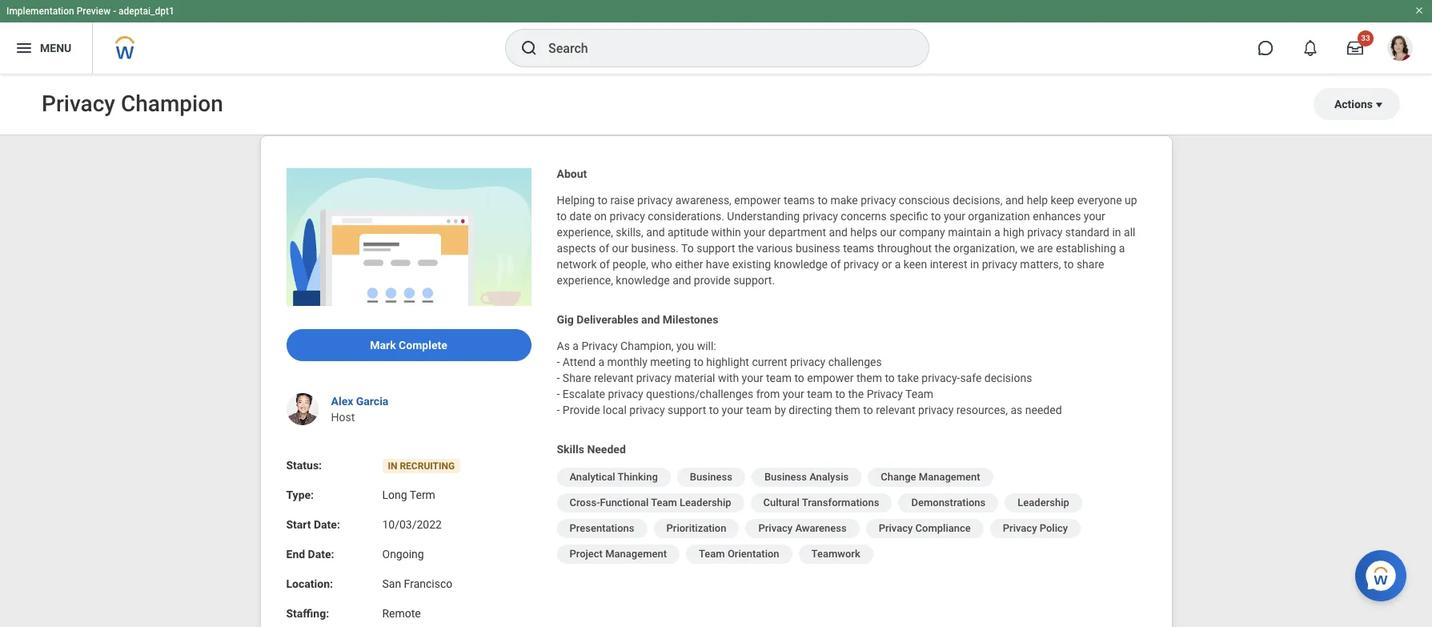 Task type: describe. For each thing, give the bounding box(es) containing it.
cultural transformations
[[764, 497, 880, 509]]

business.
[[631, 242, 679, 255]]

start date:
[[286, 518, 340, 531]]

either
[[675, 258, 703, 271]]

presentations
[[570, 522, 635, 534]]

1 horizontal spatial team
[[699, 548, 725, 560]]

and up champion,
[[642, 313, 660, 326]]

organization,
[[954, 242, 1018, 255]]

have
[[706, 258, 730, 271]]

privacy awareness
[[759, 522, 847, 534]]

preview
[[77, 6, 111, 17]]

business
[[796, 242, 841, 255]]

provide
[[694, 274, 731, 287]]

existing
[[733, 258, 771, 271]]

management for change management
[[919, 471, 981, 483]]

with
[[718, 372, 739, 384]]

cross-functional team leadership
[[570, 497, 732, 509]]

privacy up local
[[608, 388, 644, 400]]

a down organization
[[995, 226, 1001, 239]]

search image
[[520, 38, 539, 58]]

menu banner
[[0, 0, 1433, 74]]

needed
[[1026, 404, 1062, 416]]

- left provide
[[557, 404, 560, 416]]

- down as
[[557, 356, 560, 368]]

1 leadership from the left
[[680, 497, 732, 509]]

helping
[[557, 194, 595, 207]]

your up by
[[783, 388, 805, 400]]

functional
[[600, 497, 649, 509]]

helps
[[851, 226, 878, 239]]

milestones
[[663, 313, 719, 326]]

actions button
[[1314, 88, 1401, 120]]

profile logan mcneil image
[[1388, 35, 1414, 64]]

business analysis
[[765, 471, 849, 483]]

type:
[[286, 489, 314, 501]]

end date:
[[286, 548, 334, 561]]

decisions
[[985, 372, 1033, 384]]

understanding
[[727, 210, 800, 223]]

0 vertical spatial them
[[857, 372, 882, 384]]

the inside as a privacy champion, you will: - attend a monthly meeting to highlight current privacy challenges - share relevant privacy material with your team to empower them to take privacy-safe decisions - escalate privacy questions/challenges from your team to the privacy team - provide local privacy support to your team by directing them to relevant privacy resources, as needed
[[848, 388, 864, 400]]

alex garcia host
[[331, 395, 389, 424]]

a right as
[[573, 340, 579, 352]]

privacy for privacy compliance
[[879, 522, 913, 534]]

0 horizontal spatial teams
[[784, 194, 815, 207]]

- left escalate
[[557, 388, 560, 400]]

challenges
[[829, 356, 882, 368]]

mark
[[370, 339, 396, 352]]

company
[[900, 226, 946, 239]]

2 vertical spatial team
[[746, 404, 772, 416]]

alex garcia link
[[331, 395, 389, 408]]

raise
[[611, 194, 635, 207]]

champion,
[[621, 340, 674, 352]]

and up organization
[[1006, 194, 1025, 207]]

as
[[1011, 404, 1023, 416]]

change
[[881, 471, 917, 483]]

to
[[682, 242, 694, 255]]

people,
[[613, 258, 649, 271]]

standard
[[1066, 226, 1110, 239]]

1 vertical spatial our
[[612, 242, 629, 255]]

everyone
[[1078, 194, 1123, 207]]

1 vertical spatial team
[[807, 388, 833, 400]]

empower inside helping to raise privacy awareness, empower teams to make privacy conscious decisions, and help keep everyone up to date on privacy considerations. understanding privacy concerns specific to your organization enhances your experience, skills, and aptitude within your department and helps our company maintain a high privacy standard in all aspects of our business. to support the various business teams throughout the organization, we are establishing a network of people, who either have existing knowledge of privacy or a keen interest in privacy matters, to share experience, knowledge and provide support.
[[735, 194, 781, 207]]

aspects
[[557, 242, 596, 255]]

safe
[[961, 372, 982, 384]]

privacy down privacy-
[[919, 404, 954, 416]]

management for project management
[[606, 548, 667, 560]]

your down "with"
[[722, 404, 744, 416]]

needed
[[587, 443, 626, 456]]

1 vertical spatial them
[[835, 404, 861, 416]]

current
[[752, 356, 788, 368]]

attend
[[563, 356, 596, 368]]

department
[[769, 226, 827, 239]]

cross-
[[570, 497, 600, 509]]

garcia
[[356, 395, 389, 408]]

privacy up are
[[1028, 226, 1063, 239]]

remote
[[382, 607, 421, 620]]

directing
[[789, 404, 832, 416]]

interest
[[930, 258, 968, 271]]

gig deliverables and milestones
[[557, 313, 719, 326]]

by
[[775, 404, 786, 416]]

1 experience, from the top
[[557, 226, 613, 239]]

a down all
[[1119, 242, 1126, 255]]

date
[[570, 210, 592, 223]]

privacy up 'skills,'
[[610, 210, 645, 223]]

- left share
[[557, 372, 560, 384]]

resources,
[[957, 404, 1008, 416]]

analysis
[[810, 471, 849, 483]]

conscious
[[899, 194, 950, 207]]

complete
[[399, 339, 447, 352]]

specific
[[890, 210, 929, 223]]

of down business
[[831, 258, 841, 271]]

long term
[[382, 489, 436, 501]]

- inside menu "banner"
[[113, 6, 116, 17]]

prioritization
[[667, 522, 727, 534]]

business for business analysis
[[765, 471, 807, 483]]

2 horizontal spatial the
[[935, 242, 951, 255]]

we
[[1021, 242, 1035, 255]]

privacy up the concerns
[[861, 194, 896, 207]]

your down everyone at the top of the page
[[1084, 210, 1106, 223]]

0 vertical spatial in
[[1113, 226, 1122, 239]]

close environment banner image
[[1415, 6, 1425, 15]]

privacy down the organization,
[[982, 258, 1018, 271]]

deliverables
[[577, 313, 639, 326]]

host
[[331, 411, 355, 424]]

thinking
[[618, 471, 658, 483]]

francisco
[[404, 578, 453, 590]]

transformations
[[802, 497, 880, 509]]

privacy down take at the bottom right of page
[[867, 388, 903, 400]]

1 vertical spatial relevant
[[876, 404, 916, 416]]



Task type: vqa. For each thing, say whether or not it's contained in the screenshot.


Task type: locate. For each thing, give the bounding box(es) containing it.
of left people,
[[600, 258, 610, 271]]

1 horizontal spatial empower
[[807, 372, 854, 384]]

questions/challenges
[[646, 388, 754, 400]]

support inside helping to raise privacy awareness, empower teams to make privacy conscious decisions, and help keep everyone up to date on privacy considerations. understanding privacy concerns specific to your organization enhances your experience, skills, and aptitude within your department and helps our company maintain a high privacy standard in all aspects of our business. to support the various business teams throughout the organization, we are establishing a network of people, who either have existing knowledge of privacy or a keen interest in privacy matters, to share experience, knowledge and provide support.
[[697, 242, 736, 255]]

privacy for privacy awareness
[[759, 522, 793, 534]]

business
[[690, 471, 733, 483], [765, 471, 807, 483]]

0 vertical spatial management
[[919, 471, 981, 483]]

privacy down cultural
[[759, 522, 793, 534]]

decisions,
[[953, 194, 1003, 207]]

our up throughout
[[880, 226, 897, 239]]

highlight
[[707, 356, 750, 368]]

privacy left the compliance
[[879, 522, 913, 534]]

1 horizontal spatial knowledge
[[774, 258, 828, 271]]

privacy down meeting
[[636, 372, 672, 384]]

empower inside as a privacy champion, you will: - attend a monthly meeting to highlight current privacy challenges - share relevant privacy material with your team to empower them to take privacy-safe decisions - escalate privacy questions/challenges from your team to the privacy team - provide local privacy support to your team by directing them to relevant privacy resources, as needed
[[807, 372, 854, 384]]

and
[[1006, 194, 1025, 207], [647, 226, 665, 239], [829, 226, 848, 239], [673, 274, 691, 287], [642, 313, 660, 326]]

and down "either" in the left of the page
[[673, 274, 691, 287]]

leadership
[[680, 497, 732, 509], [1018, 497, 1070, 509]]

enhances
[[1033, 210, 1081, 223]]

1 vertical spatial date:
[[308, 548, 334, 561]]

management up demonstrations
[[919, 471, 981, 483]]

implementation
[[6, 6, 74, 17]]

1 vertical spatial teams
[[843, 242, 875, 255]]

support up have
[[697, 242, 736, 255]]

0 horizontal spatial management
[[606, 548, 667, 560]]

aptitude
[[668, 226, 709, 239]]

and up business.
[[647, 226, 665, 239]]

teams down "helps" at the right of page
[[843, 242, 875, 255]]

awareness,
[[676, 194, 732, 207]]

0 horizontal spatial relevant
[[594, 372, 634, 384]]

Search Workday  search field
[[549, 30, 896, 66]]

skills needed
[[557, 443, 626, 456]]

33
[[1362, 34, 1371, 42]]

awareness
[[796, 522, 847, 534]]

1 vertical spatial support
[[668, 404, 707, 416]]

network
[[557, 258, 597, 271]]

a
[[995, 226, 1001, 239], [1119, 242, 1126, 255], [895, 258, 901, 271], [573, 340, 579, 352], [599, 356, 605, 368]]

meeting
[[651, 356, 691, 368]]

2 business from the left
[[765, 471, 807, 483]]

change management
[[881, 471, 981, 483]]

team orientation
[[699, 548, 780, 560]]

provide
[[563, 404, 600, 416]]

0 vertical spatial support
[[697, 242, 736, 255]]

caret down image
[[1373, 99, 1386, 111]]

of
[[599, 242, 609, 255], [600, 258, 610, 271], [831, 258, 841, 271]]

team inside as a privacy champion, you will: - attend a monthly meeting to highlight current privacy challenges - share relevant privacy material with your team to empower them to take privacy-safe decisions - escalate privacy questions/challenges from your team to the privacy team - provide local privacy support to your team by directing them to relevant privacy resources, as needed
[[906, 388, 934, 400]]

location:
[[286, 578, 333, 590]]

on
[[595, 210, 607, 223]]

san francisco
[[382, 578, 453, 590]]

1 horizontal spatial the
[[848, 388, 864, 400]]

matters,
[[1021, 258, 1062, 271]]

helping to raise privacy awareness, empower teams to make privacy conscious decisions, and help keep everyone up to date on privacy considerations. understanding privacy concerns specific to your organization enhances your experience, skills, and aptitude within your department and helps our company maintain a high privacy standard in all aspects of our business. to support the various business teams throughout the organization, we are establishing a network of people, who either have existing knowledge of privacy or a keen interest in privacy matters, to share experience, knowledge and provide support.
[[557, 194, 1141, 287]]

high
[[1003, 226, 1025, 239]]

team down thinking
[[651, 497, 677, 509]]

privacy
[[638, 194, 673, 207], [861, 194, 896, 207], [610, 210, 645, 223], [803, 210, 838, 223], [1028, 226, 1063, 239], [844, 258, 879, 271], [982, 258, 1018, 271], [790, 356, 826, 368], [636, 372, 672, 384], [608, 388, 644, 400], [630, 404, 665, 416], [919, 404, 954, 416]]

escalate
[[563, 388, 605, 400]]

0 vertical spatial team
[[766, 372, 792, 384]]

-
[[113, 6, 116, 17], [557, 356, 560, 368], [557, 372, 560, 384], [557, 388, 560, 400], [557, 404, 560, 416]]

1 horizontal spatial in
[[1113, 226, 1122, 239]]

0 horizontal spatial in
[[971, 258, 980, 271]]

share
[[1077, 258, 1105, 271]]

privacy right current at the right of the page
[[790, 356, 826, 368]]

all
[[1124, 226, 1136, 239]]

support inside as a privacy champion, you will: - attend a monthly meeting to highlight current privacy challenges - share relevant privacy material with your team to empower them to take privacy-safe decisions - escalate privacy questions/challenges from your team to the privacy team - provide local privacy support to your team by directing them to relevant privacy resources, as needed
[[668, 404, 707, 416]]

our down 'skills,'
[[612, 242, 629, 255]]

0 vertical spatial knowledge
[[774, 258, 828, 271]]

0 vertical spatial team
[[906, 388, 934, 400]]

analytical thinking
[[570, 471, 658, 483]]

0 horizontal spatial our
[[612, 242, 629, 255]]

mark complete
[[370, 339, 447, 352]]

your
[[944, 210, 966, 223], [1084, 210, 1106, 223], [744, 226, 766, 239], [742, 372, 764, 384], [783, 388, 805, 400], [722, 404, 744, 416]]

1 horizontal spatial teams
[[843, 242, 875, 255]]

2 vertical spatial team
[[699, 548, 725, 560]]

0 horizontal spatial team
[[651, 497, 677, 509]]

0 horizontal spatial business
[[690, 471, 733, 483]]

help
[[1027, 194, 1048, 207]]

in left all
[[1113, 226, 1122, 239]]

business for business
[[690, 471, 733, 483]]

relevant down monthly
[[594, 372, 634, 384]]

team up directing
[[807, 388, 833, 400]]

privacy-
[[922, 372, 961, 384]]

teamwork
[[812, 548, 861, 560]]

the down challenges
[[848, 388, 864, 400]]

in recruiting
[[388, 461, 455, 472]]

privacy right raise on the left of the page
[[638, 194, 673, 207]]

inbox large image
[[1348, 40, 1364, 56]]

team down prioritization
[[699, 548, 725, 560]]

empower up understanding
[[735, 194, 781, 207]]

business up prioritization
[[690, 471, 733, 483]]

33 button
[[1338, 30, 1374, 66]]

a right or
[[895, 258, 901, 271]]

1 horizontal spatial our
[[880, 226, 897, 239]]

in down the organization,
[[971, 258, 980, 271]]

privacy left policy
[[1003, 522, 1037, 534]]

0 horizontal spatial leadership
[[680, 497, 732, 509]]

or
[[882, 258, 892, 271]]

gig
[[557, 313, 574, 326]]

who
[[651, 258, 672, 271]]

team down current at the right of the page
[[766, 372, 792, 384]]

your up from
[[742, 372, 764, 384]]

1 horizontal spatial relevant
[[876, 404, 916, 416]]

0 horizontal spatial the
[[738, 242, 754, 255]]

1 vertical spatial experience,
[[557, 274, 613, 287]]

0 vertical spatial relevant
[[594, 372, 634, 384]]

alex
[[331, 395, 353, 408]]

privacy up the department in the right top of the page
[[803, 210, 838, 223]]

local
[[603, 404, 627, 416]]

1 horizontal spatial business
[[765, 471, 807, 483]]

2 experience, from the top
[[557, 274, 613, 287]]

our
[[880, 226, 897, 239], [612, 242, 629, 255]]

and left "helps" at the right of page
[[829, 226, 848, 239]]

concerns
[[841, 210, 887, 223]]

compliance
[[916, 522, 971, 534]]

the up existing
[[738, 242, 754, 255]]

privacy compliance
[[879, 522, 971, 534]]

management down presentations
[[606, 548, 667, 560]]

knowledge down business
[[774, 258, 828, 271]]

up
[[1125, 194, 1138, 207]]

privacy up the 'attend'
[[582, 340, 618, 352]]

notifications large image
[[1303, 40, 1319, 56]]

staffing:
[[286, 607, 329, 620]]

0 horizontal spatial knowledge
[[616, 274, 670, 287]]

1 horizontal spatial management
[[919, 471, 981, 483]]

0 vertical spatial our
[[880, 226, 897, 239]]

menu button
[[0, 22, 92, 74]]

1 vertical spatial knowledge
[[616, 274, 670, 287]]

organization
[[969, 210, 1031, 223]]

1 vertical spatial team
[[651, 497, 677, 509]]

teams up the department in the right top of the page
[[784, 194, 815, 207]]

privacy for privacy policy
[[1003, 522, 1037, 534]]

justify image
[[14, 38, 34, 58]]

relevant down take at the bottom right of page
[[876, 404, 916, 416]]

will:
[[697, 340, 717, 352]]

1 vertical spatial empower
[[807, 372, 854, 384]]

0 vertical spatial experience,
[[557, 226, 613, 239]]

1 business from the left
[[690, 471, 733, 483]]

experience, down date
[[557, 226, 613, 239]]

privacy policy
[[1003, 522, 1068, 534]]

0 vertical spatial empower
[[735, 194, 781, 207]]

team down from
[[746, 404, 772, 416]]

demonstrations
[[912, 497, 986, 509]]

as a privacy champion, you will: - attend a monthly meeting to highlight current privacy challenges - share relevant privacy material with your team to empower them to take privacy-safe decisions - escalate privacy questions/challenges from your team to the privacy team - provide local privacy support to your team by directing them to relevant privacy resources, as needed
[[557, 340, 1062, 416]]

1 vertical spatial management
[[606, 548, 667, 560]]

leadership up prioritization
[[680, 497, 732, 509]]

of right aspects
[[599, 242, 609, 255]]

empower down challenges
[[807, 372, 854, 384]]

team
[[766, 372, 792, 384], [807, 388, 833, 400], [746, 404, 772, 416]]

project management
[[570, 548, 667, 560]]

knowledge
[[774, 258, 828, 271], [616, 274, 670, 287]]

make
[[831, 194, 858, 207]]

from
[[757, 388, 780, 400]]

analytical
[[570, 471, 616, 483]]

support down questions/challenges
[[668, 404, 707, 416]]

2 leadership from the left
[[1018, 497, 1070, 509]]

team down take at the bottom right of page
[[906, 388, 934, 400]]

date: for end date:
[[308, 548, 334, 561]]

- right preview
[[113, 6, 116, 17]]

1 horizontal spatial leadership
[[1018, 497, 1070, 509]]

them right directing
[[835, 404, 861, 416]]

maintain
[[948, 226, 992, 239]]

date: right end
[[308, 548, 334, 561]]

date: for start date:
[[314, 518, 340, 531]]

privacy left or
[[844, 258, 879, 271]]

your up maintain
[[944, 210, 966, 223]]

actions
[[1335, 98, 1373, 111]]

0 horizontal spatial empower
[[735, 194, 781, 207]]

your down understanding
[[744, 226, 766, 239]]

knowledge down people,
[[616, 274, 670, 287]]

various
[[757, 242, 793, 255]]

experience, down network
[[557, 274, 613, 287]]

start
[[286, 518, 311, 531]]

0 vertical spatial teams
[[784, 194, 815, 207]]

about
[[557, 167, 587, 180]]

them down challenges
[[857, 372, 882, 384]]

0 vertical spatial date:
[[314, 518, 340, 531]]

1 vertical spatial in
[[971, 258, 980, 271]]

2 horizontal spatial team
[[906, 388, 934, 400]]

management
[[919, 471, 981, 483], [606, 548, 667, 560]]

orientation
[[728, 548, 780, 560]]

in
[[388, 461, 398, 472]]

business up cultural
[[765, 471, 807, 483]]

support.
[[734, 274, 775, 287]]

date: right start
[[314, 518, 340, 531]]

leadership up privacy policy
[[1018, 497, 1070, 509]]

cultural
[[764, 497, 800, 509]]

the up 'interest' in the right top of the page
[[935, 242, 951, 255]]

are
[[1038, 242, 1053, 255]]

you
[[677, 340, 694, 352]]

mark complete button
[[286, 329, 531, 361]]

privacy right local
[[630, 404, 665, 416]]

a right the 'attend'
[[599, 356, 605, 368]]

skills,
[[616, 226, 644, 239]]



